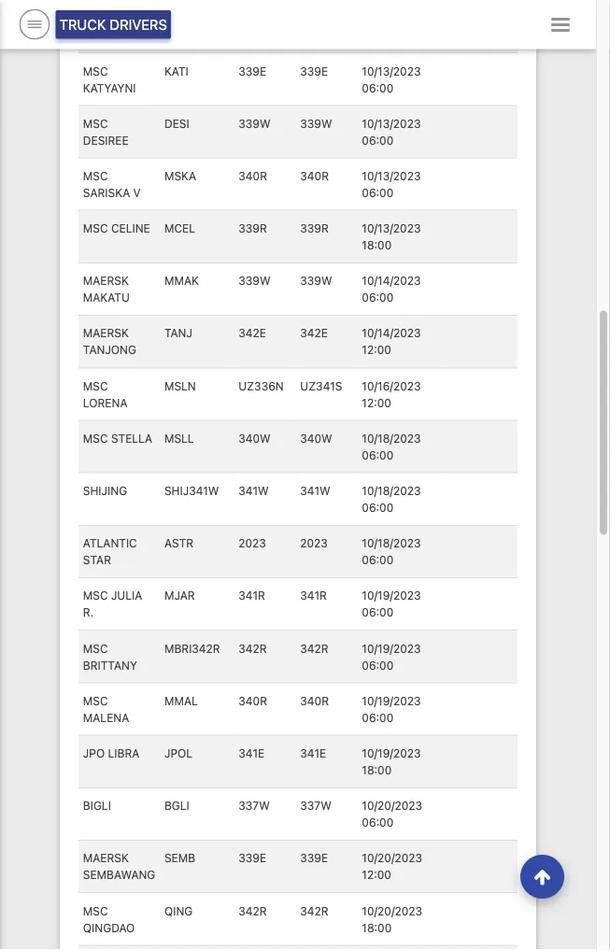 Task type: vqa. For each thing, say whether or not it's contained in the screenshot.


Task type: locate. For each thing, give the bounding box(es) containing it.
1 vertical spatial 10/13/2023 06:00
[[362, 117, 421, 147]]

06:00 for msll
[[362, 449, 394, 462]]

1 horizontal spatial 341r
[[300, 590, 327, 603]]

msc for msc julia r.
[[83, 590, 108, 603]]

342e
[[239, 327, 266, 340], [300, 327, 328, 340]]

3 msc from the top
[[83, 117, 108, 130]]

3 10/18/2023 from the top
[[362, 537, 421, 550]]

10/20/2023 06:00
[[362, 800, 422, 830]]

msc inside msc julia r.
[[83, 590, 108, 603]]

tanjong
[[83, 344, 136, 357]]

2 10/18/2023 from the top
[[362, 485, 421, 498]]

2 18:00 from the top
[[362, 764, 392, 777]]

2 339r from the left
[[300, 222, 329, 235]]

0 vertical spatial 10/19/2023 06:00
[[362, 590, 421, 620]]

10/18/2023 06:00
[[362, 432, 421, 462], [362, 485, 421, 515], [362, 537, 421, 567]]

2 msc from the top
[[83, 65, 108, 78]]

4 10/19/2023 from the top
[[362, 747, 421, 760]]

msc up desiree
[[83, 117, 108, 130]]

341e
[[239, 747, 265, 760], [300, 747, 326, 760]]

3 10/19/2023 from the top
[[362, 695, 421, 708]]

maersk tanjong
[[83, 327, 136, 357]]

atlantic
[[83, 537, 137, 550]]

12:00 inside 10/20/2023 12:00
[[362, 869, 391, 882]]

0 horizontal spatial 2023
[[239, 537, 266, 550]]

0 horizontal spatial 341e
[[239, 747, 265, 760]]

1 06:00 from the top
[[362, 82, 394, 95]]

10 06:00 from the top
[[362, 711, 394, 725]]

msc inside msc desiree
[[83, 117, 108, 130]]

10/13/2023 for 339w
[[362, 117, 421, 130]]

1 341r from the left
[[239, 590, 265, 603]]

8 msc from the top
[[83, 590, 108, 603]]

msc inside msc malena
[[83, 695, 108, 708]]

12:00
[[362, 344, 391, 357], [362, 397, 391, 410], [362, 869, 391, 882]]

1 18:00 from the top
[[362, 239, 392, 252]]

10/13/2023 for 339r
[[362, 222, 421, 235]]

1 341w from the left
[[239, 485, 269, 498]]

10/13/2023 06:00
[[362, 65, 421, 95], [362, 117, 421, 147], [362, 170, 421, 200]]

5 06:00 from the top
[[362, 449, 394, 462]]

12:00 inside 10/16/2023 12:00
[[362, 397, 391, 410]]

339r left the 10/13/2023 18:00
[[300, 222, 329, 235]]

10/13/2023 06:00 for 339e
[[362, 65, 421, 95]]

1 vertical spatial 10/20/2023
[[362, 852, 422, 865]]

1 msc from the top
[[83, 12, 108, 25]]

12:00 down 10/16/2023
[[362, 397, 391, 410]]

1 341e from the left
[[239, 747, 265, 760]]

0 vertical spatial 10/13/2023 06:00
[[362, 65, 421, 95]]

1 vertical spatial 12:00
[[362, 397, 391, 410]]

0 vertical spatial 10/18/2023
[[362, 432, 421, 445]]

2 06:00 from the top
[[362, 134, 394, 147]]

2 341e from the left
[[300, 747, 326, 760]]

msc inside msc qingdao
[[83, 905, 108, 918]]

341w
[[239, 485, 269, 498], [300, 485, 330, 498]]

9 msc from the top
[[83, 642, 108, 655]]

msc up katyayni
[[83, 65, 108, 78]]

1 horizontal spatial 341e
[[300, 747, 326, 760]]

msc up the qingdao
[[83, 905, 108, 918]]

340r
[[239, 170, 267, 183], [300, 170, 329, 183], [239, 695, 267, 708], [300, 695, 329, 708]]

3 12:00 from the top
[[362, 869, 391, 882]]

3 18:00 from the top
[[362, 921, 392, 935]]

makatu
[[83, 292, 130, 305]]

star
[[83, 554, 111, 567]]

0 vertical spatial maersk
[[83, 275, 129, 288]]

10/20/2023 down 10/20/2023 12:00
[[362, 905, 422, 918]]

1 horizontal spatial 341w
[[300, 485, 330, 498]]

10/19/2023 06:00
[[362, 590, 421, 620], [362, 642, 421, 672], [362, 695, 421, 725]]

10/13/2023
[[362, 65, 421, 78], [362, 117, 421, 130], [362, 170, 421, 183], [362, 222, 421, 235]]

2023
[[239, 537, 266, 550], [300, 537, 328, 550]]

mbri342r
[[164, 642, 220, 655]]

maersk up makatu
[[83, 275, 129, 288]]

2 341w from the left
[[300, 485, 330, 498]]

jpo
[[83, 747, 105, 760]]

2 vertical spatial 12:00
[[362, 869, 391, 882]]

18:00 for 10/13/2023 18:00
[[362, 239, 392, 252]]

mmak
[[164, 275, 199, 288]]

18:00 for 10/20/2023 18:00
[[362, 921, 392, 935]]

340w
[[239, 432, 271, 445], [300, 432, 332, 445]]

10/19/2023
[[362, 590, 421, 603], [362, 642, 421, 655], [362, 695, 421, 708], [362, 747, 421, 760]]

0 vertical spatial 10/14/2023
[[362, 275, 421, 288]]

10/14/2023 for 06:00
[[362, 275, 421, 288]]

341r
[[239, 590, 265, 603], [300, 590, 327, 603]]

msc left stella
[[83, 432, 108, 445]]

18:00 inside "10/19/2023 18:00"
[[362, 764, 392, 777]]

06:00 inside 10/20/2023 06:00
[[362, 816, 394, 830]]

10/20/2023 18:00
[[362, 905, 422, 935]]

10 msc from the top
[[83, 695, 108, 708]]

maersk
[[83, 275, 129, 288], [83, 327, 129, 340], [83, 852, 129, 865]]

2 10/18/2023 06:00 from the top
[[362, 485, 421, 515]]

msc julia r.
[[83, 590, 142, 620]]

libra
[[108, 747, 140, 760]]

2 340w from the left
[[300, 432, 332, 445]]

msc inside "msc sariska v"
[[83, 170, 108, 183]]

maersk for maersk makatu
[[83, 275, 129, 288]]

maersk up tanjong
[[83, 327, 129, 340]]

msc inside msc lorena
[[83, 380, 108, 393]]

7 06:00 from the top
[[362, 554, 394, 567]]

1 10/18/2023 from the top
[[362, 432, 421, 445]]

0 vertical spatial 10/20/2023
[[362, 800, 422, 813]]

10/20/2023 down "10/19/2023 18:00"
[[362, 800, 422, 813]]

3 10/13/2023 06:00 from the top
[[362, 170, 421, 200]]

0 horizontal spatial 341w
[[239, 485, 269, 498]]

10/13/2023 06:00 for 340r
[[362, 170, 421, 200]]

5 msc from the top
[[83, 222, 108, 235]]

maersk makatu
[[83, 275, 130, 305]]

0 horizontal spatial 341r
[[239, 590, 265, 603]]

6 msc from the top
[[83, 380, 108, 393]]

desiree
[[83, 134, 129, 147]]

msc up r.
[[83, 590, 108, 603]]

2 10/13/2023 from the top
[[362, 117, 421, 130]]

10/14/2023
[[362, 275, 421, 288], [362, 327, 421, 340]]

06:00 for shij341w
[[362, 501, 394, 515]]

10/19/2023 06:00 for 341r
[[362, 590, 421, 620]]

1 12:00 from the top
[[362, 344, 391, 357]]

msc left rania
[[83, 12, 108, 25]]

1 vertical spatial 10/19/2023 06:00
[[362, 642, 421, 672]]

truck
[[59, 16, 106, 33]]

msc up lorena
[[83, 380, 108, 393]]

9 06:00 from the top
[[362, 659, 394, 672]]

2 vertical spatial 10/18/2023 06:00
[[362, 537, 421, 567]]

0 horizontal spatial 339r
[[239, 222, 267, 235]]

0 horizontal spatial 342e
[[239, 327, 266, 340]]

337w
[[239, 800, 270, 813], [300, 800, 331, 813]]

8 06:00 from the top
[[362, 606, 394, 620]]

sembawang
[[83, 869, 155, 882]]

3 maersk from the top
[[83, 852, 129, 865]]

342r
[[239, 642, 267, 655], [300, 642, 329, 655], [239, 905, 267, 918], [300, 905, 329, 918]]

2 vertical spatial 10/13/2023 06:00
[[362, 170, 421, 200]]

msc rania
[[83, 12, 145, 25]]

18:00 up 10/14/2023 06:00
[[362, 239, 392, 252]]

337w left 10/20/2023 06:00
[[300, 800, 331, 813]]

msc for msc lorena
[[83, 380, 108, 393]]

339r right the mcel
[[239, 222, 267, 235]]

2 vertical spatial 10/19/2023 06:00
[[362, 695, 421, 725]]

06:00
[[362, 82, 394, 95], [362, 134, 394, 147], [362, 187, 394, 200], [362, 292, 394, 305], [362, 449, 394, 462], [362, 501, 394, 515], [362, 554, 394, 567], [362, 606, 394, 620], [362, 659, 394, 672], [362, 711, 394, 725], [362, 816, 394, 830]]

0 vertical spatial 12:00
[[362, 344, 391, 357]]

18:00 for 10/19/2023 18:00
[[362, 764, 392, 777]]

18:00 up 10/20/2023 06:00
[[362, 764, 392, 777]]

1 10/18/2023 06:00 from the top
[[362, 432, 421, 462]]

342e up uz336n
[[239, 327, 266, 340]]

1 maersk from the top
[[83, 275, 129, 288]]

12:00 up 10/20/2023 18:00
[[362, 869, 391, 882]]

337w right bgli
[[239, 800, 270, 813]]

11 06:00 from the top
[[362, 816, 394, 830]]

msc desiree
[[83, 117, 129, 147]]

10/20/2023 for 06:00
[[362, 800, 422, 813]]

341e left "10/19/2023 18:00"
[[300, 747, 326, 760]]

1 10/19/2023 from the top
[[362, 590, 421, 603]]

semb
[[164, 852, 195, 865]]

brittany
[[83, 659, 137, 672]]

2 vertical spatial 10/20/2023
[[362, 905, 422, 918]]

4 msc from the top
[[83, 170, 108, 183]]

339w
[[239, 117, 270, 130], [300, 117, 332, 130], [239, 275, 270, 288], [300, 275, 332, 288]]

12:00 inside 10/14/2023 12:00
[[362, 344, 391, 357]]

10/14/2023 down the 10/13/2023 18:00
[[362, 275, 421, 288]]

10/20/2023 for 12:00
[[362, 852, 422, 865]]

1 340w from the left
[[239, 432, 271, 445]]

6 06:00 from the top
[[362, 501, 394, 515]]

10/18/2023 06:00 for 341w
[[362, 485, 421, 515]]

11 msc from the top
[[83, 905, 108, 918]]

3 10/18/2023 06:00 from the top
[[362, 537, 421, 567]]

1 10/13/2023 from the top
[[362, 65, 421, 78]]

1 vertical spatial maersk
[[83, 327, 129, 340]]

3 06:00 from the top
[[362, 187, 394, 200]]

msc for msc brittany
[[83, 642, 108, 655]]

2 10/19/2023 from the top
[[362, 642, 421, 655]]

18:00 inside 10/20/2023 18:00
[[362, 921, 392, 935]]

339e
[[239, 65, 266, 78], [300, 65, 328, 78], [239, 852, 266, 865], [300, 852, 328, 865]]

msc katyayni
[[83, 65, 136, 95]]

340w down uz336n
[[239, 432, 271, 445]]

1 10/13/2023 06:00 from the top
[[362, 65, 421, 95]]

1 horizontal spatial 2023
[[300, 537, 328, 550]]

1 horizontal spatial 342e
[[300, 327, 328, 340]]

msc
[[83, 12, 108, 25], [83, 65, 108, 78], [83, 117, 108, 130], [83, 170, 108, 183], [83, 222, 108, 235], [83, 380, 108, 393], [83, 432, 108, 445], [83, 590, 108, 603], [83, 642, 108, 655], [83, 695, 108, 708], [83, 905, 108, 918]]

1 horizontal spatial 337w
[[300, 800, 331, 813]]

06:00 for desi
[[362, 134, 394, 147]]

10/16/2023 12:00
[[362, 380, 421, 410]]

18:00
[[362, 239, 392, 252], [362, 764, 392, 777], [362, 921, 392, 935]]

2 vertical spatial 18:00
[[362, 921, 392, 935]]

2 maersk from the top
[[83, 327, 129, 340]]

0 vertical spatial 18:00
[[362, 239, 392, 252]]

kati
[[164, 65, 188, 78]]

1 337w from the left
[[239, 800, 270, 813]]

1 vertical spatial 10/18/2023 06:00
[[362, 485, 421, 515]]

18:00 inside the 10/13/2023 18:00
[[362, 239, 392, 252]]

katyayni
[[83, 82, 136, 95]]

maersk up sembawang
[[83, 852, 129, 865]]

1 vertical spatial 10/18/2023
[[362, 485, 421, 498]]

msc for msc katyayni
[[83, 65, 108, 78]]

10/20/2023
[[362, 800, 422, 813], [362, 852, 422, 865], [362, 905, 422, 918]]

1 vertical spatial 18:00
[[362, 764, 392, 777]]

10/19/2023 18:00
[[362, 747, 421, 777]]

2 vertical spatial maersk
[[83, 852, 129, 865]]

1 2023 from the left
[[239, 537, 266, 550]]

7 msc from the top
[[83, 432, 108, 445]]

1 10/19/2023 06:00 from the top
[[362, 590, 421, 620]]

msc left the 'celine'
[[83, 222, 108, 235]]

06:00 for mska
[[362, 187, 394, 200]]

mska
[[164, 170, 196, 183]]

msc up malena
[[83, 695, 108, 708]]

3 10/19/2023 06:00 from the top
[[362, 695, 421, 725]]

msc inside msc brittany
[[83, 642, 108, 655]]

10/18/2023
[[362, 432, 421, 445], [362, 485, 421, 498], [362, 537, 421, 550]]

maersk inside maersk sembawang semb
[[83, 852, 129, 865]]

341e right jpol
[[239, 747, 265, 760]]

msc for msc sariska v
[[83, 170, 108, 183]]

lorena
[[83, 397, 128, 410]]

1 10/20/2023 from the top
[[362, 800, 422, 813]]

msc for msc stella
[[83, 432, 108, 445]]

1 horizontal spatial 339r
[[300, 222, 329, 235]]

2 10/20/2023 from the top
[[362, 852, 422, 865]]

4 06:00 from the top
[[362, 292, 394, 305]]

uz341s
[[300, 380, 342, 393]]

1 horizontal spatial 340w
[[300, 432, 332, 445]]

maersk inside maersk tanjong
[[83, 327, 129, 340]]

msra
[[164, 12, 196, 25]]

2 10/14/2023 from the top
[[362, 327, 421, 340]]

1 vertical spatial 10/14/2023
[[362, 327, 421, 340]]

uz336n
[[239, 380, 284, 393]]

0 vertical spatial 10/18/2023 06:00
[[362, 432, 421, 462]]

2 10/19/2023 06:00 from the top
[[362, 642, 421, 672]]

0 horizontal spatial 337w
[[239, 800, 270, 813]]

malena
[[83, 711, 129, 725]]

06:00 inside 10/14/2023 06:00
[[362, 292, 394, 305]]

0 horizontal spatial 340w
[[239, 432, 271, 445]]

maersk inside maersk makatu
[[83, 275, 129, 288]]

10/14/2023 down 10/14/2023 06:00
[[362, 327, 421, 340]]

2 vertical spatial 10/18/2023
[[362, 537, 421, 550]]

06:00 for mmal
[[362, 711, 394, 725]]

10/20/2023 down 10/20/2023 06:00
[[362, 852, 422, 865]]

4 10/13/2023 from the top
[[362, 222, 421, 235]]

msc up sariska
[[83, 170, 108, 183]]

msc qingdao
[[83, 905, 135, 935]]

340w down uz341s
[[300, 432, 332, 445]]

2 12:00 from the top
[[362, 397, 391, 410]]

12:00 for 10/16/2023 12:00
[[362, 397, 391, 410]]

3 10/20/2023 from the top
[[362, 905, 422, 918]]

339r
[[239, 222, 267, 235], [300, 222, 329, 235]]

2 10/13/2023 06:00 from the top
[[362, 117, 421, 147]]

18:00 down 10/20/2023 12:00
[[362, 921, 392, 935]]

3 10/13/2023 from the top
[[362, 170, 421, 183]]

1 10/14/2023 from the top
[[362, 275, 421, 288]]

msc lorena
[[83, 380, 128, 410]]

342e up uz341s
[[300, 327, 328, 340]]

truck drivers
[[59, 16, 167, 33]]

msc inside msc katyayni
[[83, 65, 108, 78]]

msc up brittany
[[83, 642, 108, 655]]

12:00 up 10/16/2023
[[362, 344, 391, 357]]



Task type: describe. For each thing, give the bounding box(es) containing it.
drivers
[[110, 16, 167, 33]]

celine
[[111, 222, 150, 235]]

sariska
[[83, 187, 130, 200]]

10/19/2023 for 342r
[[362, 642, 421, 655]]

10/19/2023 06:00 for 342r
[[362, 642, 421, 672]]

truck drivers link
[[56, 10, 171, 39]]

msc brittany
[[83, 642, 137, 672]]

jpol
[[164, 747, 193, 760]]

2 342e from the left
[[300, 327, 328, 340]]

10/18/2023 for 341w
[[362, 485, 421, 498]]

10/13/2023 18:00
[[362, 222, 421, 252]]

10/14/2023 06:00
[[362, 275, 421, 305]]

r.
[[83, 606, 94, 620]]

msc stella
[[83, 432, 152, 445]]

10/18/2023 for 340w
[[362, 432, 421, 445]]

msc for msc qingdao
[[83, 905, 108, 918]]

10/14/2023 12:00
[[362, 327, 421, 357]]

msln
[[164, 380, 196, 393]]

atlantic star
[[83, 537, 137, 567]]

stella
[[111, 432, 152, 445]]

qing
[[164, 905, 193, 918]]

maersk sembawang semb
[[83, 852, 195, 882]]

06:00 for mjar
[[362, 606, 394, 620]]

10/16/2023
[[362, 380, 421, 393]]

10/19/2023 for 340r
[[362, 695, 421, 708]]

msc for msc celine
[[83, 222, 108, 235]]

10/13/2023 for 340r
[[362, 170, 421, 183]]

msc sariska v
[[83, 170, 141, 200]]

tanj
[[164, 327, 192, 340]]

msll
[[164, 432, 194, 445]]

msc for msc desiree
[[83, 117, 108, 130]]

10/13/2023 for 339e
[[362, 65, 421, 78]]

10/20/2023 for 18:00
[[362, 905, 422, 918]]

msc for msc rania
[[83, 12, 108, 25]]

06:00 for mbri342r
[[362, 659, 394, 672]]

1 339r from the left
[[239, 222, 267, 235]]

06:00 for mmak
[[362, 292, 394, 305]]

1 342e from the left
[[239, 327, 266, 340]]

msc celine
[[83, 222, 150, 235]]

shij341w
[[164, 485, 219, 498]]

12:00 for 10/14/2023 12:00
[[362, 344, 391, 357]]

maersk for maersk tanjong
[[83, 327, 129, 340]]

julia
[[111, 590, 142, 603]]

10/19/2023 for 341e
[[362, 747, 421, 760]]

10/20/2023 12:00
[[362, 852, 422, 882]]

mmal
[[164, 695, 198, 708]]

desi
[[164, 117, 189, 130]]

2 337w from the left
[[300, 800, 331, 813]]

10/14/2023 for 12:00
[[362, 327, 421, 340]]

mcel
[[164, 222, 195, 235]]

bigli
[[83, 800, 111, 813]]

10/19/2023 06:00 for 340r
[[362, 695, 421, 725]]

bgli
[[164, 800, 189, 813]]

06:00 for kati
[[362, 82, 394, 95]]

06:00 for bgli
[[362, 816, 394, 830]]

qingdao
[[83, 921, 135, 935]]

jpo libra
[[83, 747, 140, 760]]

astr
[[164, 537, 193, 550]]

10/18/2023 06:00 for 2023
[[362, 537, 421, 567]]

10/13/2023 06:00 for 339w
[[362, 117, 421, 147]]

12:00 for 10/20/2023 12:00
[[362, 869, 391, 882]]

mjar
[[164, 590, 195, 603]]

msc malena
[[83, 695, 129, 725]]

10/18/2023 for 2023
[[362, 537, 421, 550]]

06:00 for astr
[[362, 554, 394, 567]]

2 341r from the left
[[300, 590, 327, 603]]

2 2023 from the left
[[300, 537, 328, 550]]

rania
[[111, 12, 145, 25]]

msc for msc malena
[[83, 695, 108, 708]]

10/18/2023 06:00 for 340w
[[362, 432, 421, 462]]

shijing
[[83, 485, 127, 498]]

v
[[133, 187, 141, 200]]

10/19/2023 for 341r
[[362, 590, 421, 603]]



